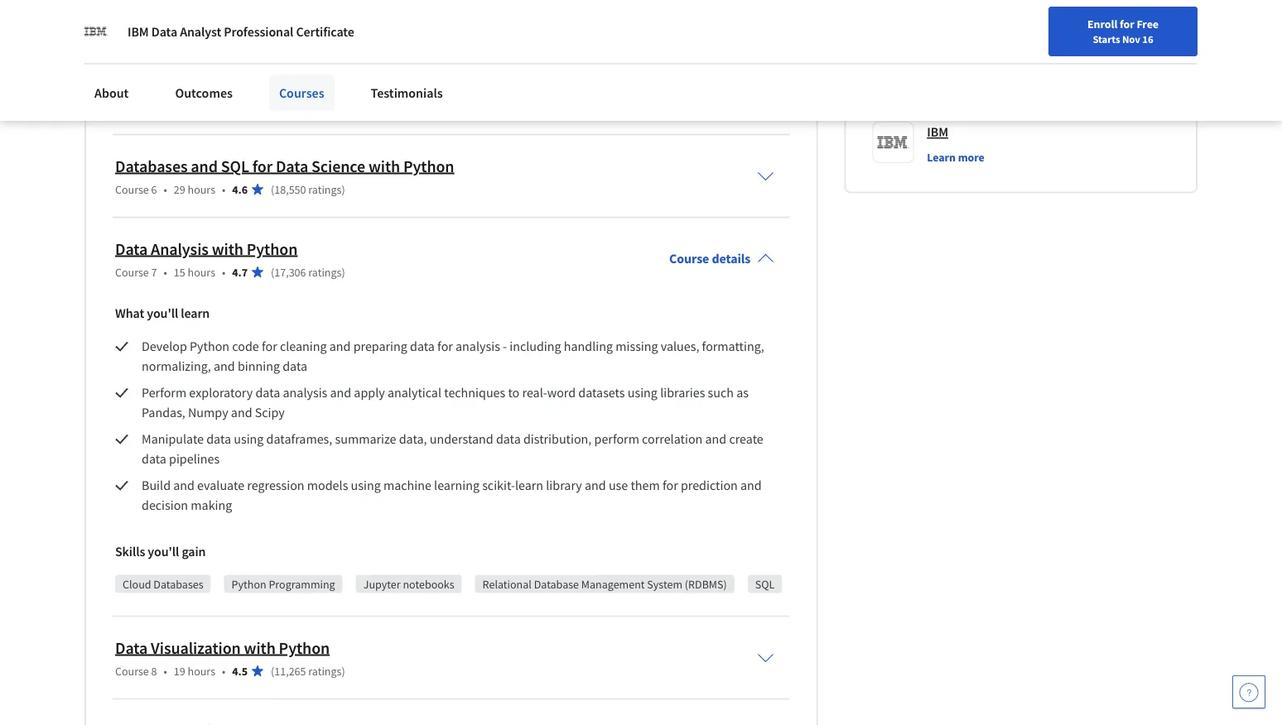 Task type: locate. For each thing, give the bounding box(es) containing it.
course left the 4
[[115, 16, 149, 31]]

( for visualization
[[271, 664, 274, 679]]

0 horizontal spatial learn
[[181, 305, 210, 322]]

• left 19 at the bottom left of the page
[[164, 664, 167, 679]]

0 vertical spatial using
[[628, 385, 658, 401]]

0 horizontal spatial sql
[[221, 156, 249, 176]]

course left the 6
[[115, 182, 149, 197]]

details
[[712, 251, 751, 267]]

1 vertical spatial ibm
[[928, 124, 949, 140]]

python left 'programming'
[[232, 577, 267, 592]]

course left 19 at the bottom left of the page
[[115, 664, 149, 679]]

and inside manipulate data using dataframes, summarize data, understand data distribution, perform correlation and create data pipelines
[[706, 431, 727, 448]]

you'll left gain
[[148, 544, 179, 561]]

0 vertical spatial science
[[282, 73, 336, 94]]

4
[[151, 16, 157, 31]]

analysis up 'scipy'
[[283, 385, 328, 401]]

missing
[[616, 338, 658, 355]]

data inside 'perform exploratory data analysis and apply analytical techniques to real-word datasets using libraries such as pandas, numpy and scipy'
[[256, 385, 280, 401]]

data
[[151, 23, 177, 40], [246, 73, 279, 94], [276, 156, 308, 176], [115, 239, 148, 259], [115, 638, 148, 659]]

regression
[[247, 478, 305, 494]]

0 horizontal spatial 8
[[151, 664, 157, 679]]

with down testimonials link
[[369, 156, 400, 176]]

you'll
[[147, 305, 178, 322], [148, 544, 179, 561]]

0 vertical spatial 8
[[174, 99, 180, 114]]

develop python code for cleaning and preparing data for analysis - including handling missing values, formatting, normalizing, and binning data
[[142, 338, 767, 375]]

course 4 • 25 hours •
[[115, 16, 226, 31]]

ratings right 18,550
[[309, 182, 342, 197]]

ibm for ibm
[[928, 124, 949, 140]]

course left 7 on the left of page
[[115, 265, 149, 280]]

to
[[508, 385, 520, 401]]

hours for and
[[188, 182, 215, 197]]

ratings right 3,684
[[297, 99, 330, 114]]

manipulate
[[142, 431, 204, 448]]

build
[[142, 478, 171, 494]]

perform
[[142, 385, 187, 401]]

• down python project for data science link
[[216, 99, 220, 114]]

certificate
[[296, 23, 354, 40]]

you'll for learn
[[147, 305, 178, 322]]

1 vertical spatial 4.6
[[232, 182, 248, 197]]

0 vertical spatial you'll
[[147, 305, 178, 322]]

( 33,855 ratings )
[[271, 16, 345, 31]]

with for data analysis with python
[[212, 239, 244, 259]]

sql up course 6 • 29 hours • on the left of page
[[221, 156, 249, 176]]

use
[[609, 478, 628, 494]]

with up 4.7
[[212, 239, 244, 259]]

and left "apply"
[[330, 385, 351, 401]]

1 vertical spatial with
[[212, 239, 244, 259]]

system
[[647, 577, 683, 592]]

making
[[191, 498, 232, 514]]

33,855
[[274, 16, 306, 31]]

and right prediction
[[741, 478, 762, 494]]

science
[[282, 73, 336, 94], [312, 156, 365, 176]]

data,
[[399, 431, 427, 448]]

courses link
[[269, 75, 334, 111]]

course for course 6 • 29 hours •
[[115, 182, 149, 197]]

with up 11,265
[[244, 638, 276, 659]]

for up nov
[[1120, 17, 1135, 31]]

2 vertical spatial with
[[244, 638, 276, 659]]

• right 29
[[222, 182, 226, 197]]

ibm up learn
[[928, 124, 949, 140]]

( right 4.7
[[271, 265, 274, 280]]

2 4.6 from the top
[[232, 182, 248, 197]]

ibm link
[[928, 122, 949, 142]]

science up the ( 3,684 ratings )
[[282, 73, 336, 94]]

course inside dropdown button
[[670, 251, 710, 267]]

binning
[[238, 358, 280, 375]]

ibm data analyst professional certificate
[[128, 23, 354, 40]]

ratings right "17,306"
[[309, 265, 342, 280]]

manipulate data using dataframes, summarize data, understand data distribution, perform correlation and create data pipelines
[[142, 431, 766, 468]]

analyst
[[180, 23, 221, 40]]

course for course 7 • 15 hours •
[[115, 265, 149, 280]]

sql right (rdbms)
[[756, 577, 775, 592]]

for up 'techniques'
[[438, 338, 453, 355]]

1 horizontal spatial learn
[[515, 478, 544, 494]]

relational
[[483, 577, 532, 592]]

real-
[[522, 385, 548, 401]]

•
[[164, 16, 167, 31], [222, 16, 226, 31], [216, 99, 220, 114], [164, 182, 167, 197], [222, 182, 226, 197], [164, 265, 167, 280], [222, 265, 226, 280], [164, 664, 167, 679], [222, 664, 226, 679]]

1 horizontal spatial ibm
[[928, 124, 949, 140]]

course for course 8 • 19 hours •
[[115, 664, 149, 679]]

python up "course 5"
[[115, 73, 166, 94]]

learning
[[434, 478, 480, 494]]

help center image
[[1240, 683, 1260, 703]]

what
[[115, 305, 144, 322]]

with for data visualization with python
[[244, 638, 276, 659]]

0 vertical spatial 4.5
[[227, 99, 242, 114]]

) for data analysis with python
[[342, 265, 345, 280]]

course 8 • 19 hours •
[[115, 664, 226, 679]]

you'll right what
[[147, 305, 178, 322]]

outcomes link
[[165, 75, 243, 111]]

1 4.6 from the top
[[232, 16, 248, 31]]

using inside 'perform exploratory data analysis and apply analytical techniques to real-word datasets using libraries such as pandas, numpy and scipy'
[[628, 385, 658, 401]]

ibm for ibm data analyst professional certificate
[[128, 23, 149, 40]]

4.6 right analyst
[[232, 16, 248, 31]]

about link
[[85, 75, 139, 111]]

4.6 for course 6 • 29 hours •
[[232, 182, 248, 197]]

2 horizontal spatial with
[[369, 156, 400, 176]]

( down data visualization with python
[[271, 664, 274, 679]]

using down 'scipy'
[[234, 431, 264, 448]]

11,265
[[274, 664, 306, 679]]

4.5 down python project for data science link
[[227, 99, 242, 114]]

ratings for data visualization with python
[[309, 664, 342, 679]]

cloud databases
[[123, 577, 204, 592]]

0 vertical spatial databases
[[115, 156, 188, 176]]

models
[[307, 478, 348, 494]]

handling
[[564, 338, 613, 355]]

course left details
[[670, 251, 710, 267]]

learn left library
[[515, 478, 544, 494]]

(rdbms)
[[685, 577, 727, 592]]

scikit-
[[482, 478, 515, 494]]

for up ( 18,550 ratings )
[[253, 156, 273, 176]]

hours right 15 at the top left of page
[[188, 265, 215, 280]]

• left 4.7
[[222, 265, 226, 280]]

data up 'scipy'
[[256, 385, 280, 401]]

correlation
[[642, 431, 703, 448]]

1 vertical spatial learn
[[515, 478, 544, 494]]

) right 18,550
[[342, 182, 345, 197]]

using right "models"
[[351, 478, 381, 494]]

0 vertical spatial with
[[369, 156, 400, 176]]

0 horizontal spatial with
[[212, 239, 244, 259]]

8 right 5
[[174, 99, 180, 114]]

0 vertical spatial ibm
[[128, 23, 149, 40]]

coursera image
[[20, 13, 125, 40]]

normalizing,
[[142, 358, 211, 375]]

build and evaluate regression models using machine learning scikit-learn library and use them for prediction and decision making
[[142, 478, 765, 514]]

0 vertical spatial analysis
[[456, 338, 500, 355]]

databases up the 6
[[115, 156, 188, 176]]

1 vertical spatial 8
[[151, 664, 157, 679]]

ratings right 11,265
[[309, 664, 342, 679]]

• down data visualization with python
[[222, 664, 226, 679]]

learn inside build and evaluate regression models using machine learning scikit-learn library and use them for prediction and decision making
[[515, 478, 544, 494]]

data right preparing
[[410, 338, 435, 355]]

data up course 7 • 15 hours •
[[115, 239, 148, 259]]

course for course 5
[[115, 99, 149, 114]]

python left code
[[190, 338, 230, 355]]

8 hours •
[[174, 99, 220, 114]]

) right "17,306"
[[342, 265, 345, 280]]

8 left 19 at the bottom left of the page
[[151, 664, 157, 679]]

1 horizontal spatial sql
[[756, 577, 775, 592]]

using inside manipulate data using dataframes, summarize data, understand data distribution, perform correlation and create data pipelines
[[234, 431, 264, 448]]

nov
[[1123, 32, 1141, 46]]

hours right 29
[[188, 182, 215, 197]]

learn more
[[928, 150, 985, 164]]

starts
[[1093, 32, 1121, 46]]

library
[[546, 478, 582, 494]]

including
[[510, 338, 562, 355]]

ibm left the 4
[[128, 23, 149, 40]]

1 vertical spatial analysis
[[283, 385, 328, 401]]

and
[[191, 156, 218, 176], [330, 338, 351, 355], [214, 358, 235, 375], [330, 385, 351, 401], [231, 405, 252, 421], [706, 431, 727, 448], [173, 478, 195, 494], [585, 478, 606, 494], [741, 478, 762, 494]]

hours right 25
[[188, 16, 215, 31]]

menu item
[[935, 17, 1042, 70]]

data left analyst
[[151, 23, 177, 40]]

ibm
[[128, 23, 149, 40], [928, 124, 949, 140]]

1 vertical spatial 4.5
[[232, 664, 248, 679]]

python project for data science link
[[115, 73, 336, 94]]

relational database management system (rdbms)
[[483, 577, 727, 592]]

databases and sql for data science with python link
[[115, 156, 454, 176]]

and left create at the bottom of page
[[706, 431, 727, 448]]

1 horizontal spatial using
[[351, 478, 381, 494]]

2 vertical spatial using
[[351, 478, 381, 494]]

scipy
[[255, 405, 285, 421]]

decision
[[142, 498, 188, 514]]

analysis
[[456, 338, 500, 355], [283, 385, 328, 401]]

1 vertical spatial using
[[234, 431, 264, 448]]

learn down 15 at the top left of page
[[181, 305, 210, 322]]

1 horizontal spatial 8
[[174, 99, 180, 114]]

with
[[369, 156, 400, 176], [212, 239, 244, 259], [244, 638, 276, 659]]

( down databases and sql for data science with python
[[271, 182, 274, 197]]

them
[[631, 478, 660, 494]]

None search field
[[236, 10, 601, 44]]

hours right 19 at the bottom left of the page
[[188, 664, 215, 679]]

• right 7 on the left of page
[[164, 265, 167, 280]]

python up "17,306"
[[247, 239, 298, 259]]

science up ( 18,550 ratings )
[[312, 156, 365, 176]]

1 vertical spatial you'll
[[148, 544, 179, 561]]

• right the 6
[[164, 182, 167, 197]]

)
[[342, 16, 345, 31], [330, 99, 334, 114], [342, 182, 345, 197], [342, 265, 345, 280], [342, 664, 345, 679]]

0 horizontal spatial ibm
[[128, 23, 149, 40]]

analysis left -
[[456, 338, 500, 355]]

data up course 8 • 19 hours •
[[115, 638, 148, 659]]

16
[[1143, 32, 1154, 46]]

( 17,306 ratings )
[[271, 265, 345, 280]]

hours for analysis
[[188, 265, 215, 280]]

programming
[[269, 577, 335, 592]]

1 horizontal spatial analysis
[[456, 338, 500, 355]]

for right the them
[[663, 478, 678, 494]]

for right project
[[223, 73, 243, 94]]

2 horizontal spatial using
[[628, 385, 658, 401]]

5
[[151, 99, 157, 114]]

preparing
[[354, 338, 408, 355]]

using
[[628, 385, 658, 401], [234, 431, 264, 448], [351, 478, 381, 494]]

1 horizontal spatial with
[[244, 638, 276, 659]]

for inside the enroll for free starts nov 16
[[1120, 17, 1135, 31]]

and left 'scipy'
[[231, 405, 252, 421]]

using left libraries at the right bottom of the page
[[628, 385, 658, 401]]

databases down gain
[[154, 577, 204, 592]]

course left 5
[[115, 99, 149, 114]]

create
[[730, 431, 764, 448]]

4.5 down data visualization with python link
[[232, 664, 248, 679]]

analysis inside develop python code for cleaning and preparing data for analysis - including handling missing values, formatting, normalizing, and binning data
[[456, 338, 500, 355]]

0 vertical spatial 4.6
[[232, 16, 248, 31]]

1 vertical spatial sql
[[756, 577, 775, 592]]

4.6 left 18,550
[[232, 182, 248, 197]]

1 vertical spatial science
[[312, 156, 365, 176]]

sql
[[221, 156, 249, 176], [756, 577, 775, 592]]

(
[[271, 16, 274, 31], [265, 99, 269, 114], [271, 182, 274, 197], [271, 265, 274, 280], [271, 664, 274, 679]]

python project for data science
[[115, 73, 336, 94]]

0 horizontal spatial analysis
[[283, 385, 328, 401]]

0 vertical spatial sql
[[221, 156, 249, 176]]

python down testimonials link
[[404, 156, 454, 176]]

) right 11,265
[[342, 664, 345, 679]]

0 horizontal spatial using
[[234, 431, 264, 448]]



Task type: describe. For each thing, give the bounding box(es) containing it.
outcomes
[[175, 85, 233, 101]]

pandas,
[[142, 405, 185, 421]]

apply
[[354, 385, 385, 401]]

perform
[[595, 431, 640, 448]]

4.7
[[232, 265, 248, 280]]

( for and
[[271, 182, 274, 197]]

prediction
[[681, 478, 738, 494]]

data analysis with python link
[[115, 239, 298, 259]]

cleaning
[[280, 338, 327, 355]]

data up 18,550
[[276, 156, 308, 176]]

analysis
[[151, 239, 209, 259]]

values,
[[661, 338, 700, 355]]

data visualization with python link
[[115, 638, 330, 659]]

databases and sql for data science with python
[[115, 156, 454, 176]]

course details button
[[656, 227, 788, 290]]

course for course 4 • 25 hours •
[[115, 16, 149, 31]]

1 vertical spatial databases
[[154, 577, 204, 592]]

python inside develop python code for cleaning and preparing data for analysis - including handling missing values, formatting, normalizing, and binning data
[[190, 338, 230, 355]]

cloud
[[123, 577, 151, 592]]

for up binning
[[262, 338, 277, 355]]

course details
[[670, 251, 751, 267]]

ratings for data analysis with python
[[309, 265, 342, 280]]

6
[[151, 182, 157, 197]]

and up exploratory
[[214, 358, 235, 375]]

data up the build
[[142, 451, 166, 468]]

evaluate
[[197, 478, 245, 494]]

courses
[[279, 85, 324, 101]]

understand
[[430, 431, 494, 448]]

gain
[[182, 544, 206, 561]]

professional
[[224, 23, 294, 40]]

enroll
[[1088, 17, 1118, 31]]

jupyter notebooks
[[364, 577, 455, 592]]

pipelines
[[169, 451, 220, 468]]

you'll for gain
[[148, 544, 179, 561]]

4.5 for ( 11,265 ratings )
[[232, 664, 248, 679]]

( for analysis
[[271, 265, 274, 280]]

and up decision
[[173, 478, 195, 494]]

ratings for databases and sql for data science with python
[[309, 182, 342, 197]]

data down 'cleaning'
[[283, 358, 307, 375]]

libraries
[[661, 385, 705, 401]]

dataframes,
[[267, 431, 333, 448]]

data up 3,684
[[246, 73, 279, 94]]

( 3,684 ratings )
[[265, 99, 334, 114]]

) for data visualization with python
[[342, 664, 345, 679]]

more
[[958, 150, 985, 164]]

and up course 6 • 29 hours • on the left of page
[[191, 156, 218, 176]]

analytical
[[388, 385, 442, 401]]

• right analyst
[[222, 16, 226, 31]]

3,684
[[269, 99, 295, 114]]

0 vertical spatial learn
[[181, 305, 210, 322]]

25
[[174, 16, 185, 31]]

course 5
[[115, 99, 157, 114]]

and right 'cleaning'
[[330, 338, 351, 355]]

about
[[94, 85, 129, 101]]

project
[[169, 73, 220, 94]]

analysis inside 'perform exploratory data analysis and apply analytical techniques to real-word datasets using libraries such as pandas, numpy and scipy'
[[283, 385, 328, 401]]

• right the 4
[[164, 16, 167, 31]]

code
[[232, 338, 259, 355]]

show notifications image
[[1059, 21, 1079, 41]]

( 18,550 ratings )
[[271, 182, 345, 197]]

19
[[174, 664, 185, 679]]

testimonials link
[[361, 75, 453, 111]]

data down numpy
[[207, 431, 231, 448]]

for inside build and evaluate regression models using machine learning scikit-learn library and use them for prediction and decision making
[[663, 478, 678, 494]]

15
[[174, 265, 185, 280]]

visualization
[[151, 638, 241, 659]]

course 7 • 15 hours •
[[115, 265, 226, 280]]

ratings right 33,855
[[309, 16, 342, 31]]

and left 'use'
[[585, 478, 606, 494]]

data visualization with python
[[115, 638, 330, 659]]

testimonials
[[371, 85, 443, 101]]

perform exploratory data analysis and apply analytical techniques to real-word datasets using libraries such as pandas, numpy and scipy
[[142, 385, 752, 421]]

distribution,
[[524, 431, 592, 448]]

python up ( 11,265 ratings )
[[279, 638, 330, 659]]

) right courses on the top left
[[330, 99, 334, 114]]

course for course details
[[670, 251, 710, 267]]

18,550
[[274, 182, 306, 197]]

) right 33,855
[[342, 16, 345, 31]]

learn
[[928, 150, 956, 164]]

hours for visualization
[[188, 664, 215, 679]]

ibm image
[[85, 20, 108, 43]]

what you'll learn
[[115, 305, 210, 322]]

) for databases and sql for data science with python
[[342, 182, 345, 197]]

using inside build and evaluate regression models using machine learning scikit-learn library and use them for prediction and decision making
[[351, 478, 381, 494]]

datasets
[[579, 385, 625, 401]]

hours down project
[[182, 99, 210, 114]]

as
[[737, 385, 749, 401]]

skills
[[115, 544, 145, 561]]

29
[[174, 182, 185, 197]]

-
[[503, 338, 507, 355]]

( left the certificate
[[271, 16, 274, 31]]

skills you'll gain
[[115, 544, 206, 561]]

course 6 • 29 hours •
[[115, 182, 226, 197]]

7
[[151, 265, 157, 280]]

learn more button
[[928, 149, 985, 165]]

notebooks
[[403, 577, 455, 592]]

free
[[1137, 17, 1159, 31]]

4.6 for course 4 • 25 hours •
[[232, 16, 248, 31]]

data down to
[[496, 431, 521, 448]]

summarize
[[335, 431, 397, 448]]

4.5 for ( 3,684 ratings )
[[227, 99, 242, 114]]

develop
[[142, 338, 187, 355]]

word
[[548, 385, 576, 401]]

jupyter
[[364, 577, 401, 592]]

data analysis with python
[[115, 239, 298, 259]]

( 11,265 ratings )
[[271, 664, 345, 679]]

( left courses link on the top left
[[265, 99, 269, 114]]



Task type: vqa. For each thing, say whether or not it's contained in the screenshot.
with associated with Data Visualization with Python
yes



